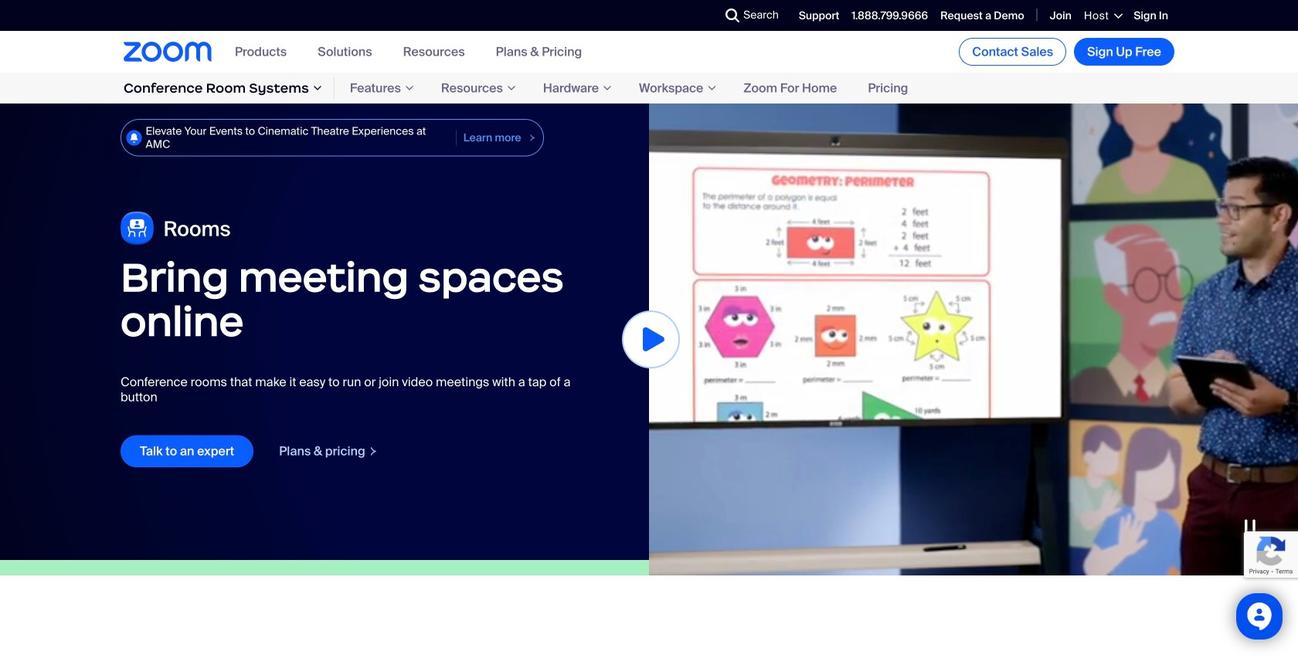 Task type: locate. For each thing, give the bounding box(es) containing it.
main content
[[0, 104, 1299, 656]]

video player application
[[649, 104, 1299, 576]]

None search field
[[669, 3, 730, 28]]

search image
[[726, 9, 740, 22]]



Task type: describe. For each thing, give the bounding box(es) containing it.
search image
[[726, 9, 740, 22]]

zoom logo image
[[124, 42, 212, 62]]

meetings icon image
[[121, 212, 232, 246]]



Task type: vqa. For each thing, say whether or not it's contained in the screenshot.
Major League Baseball™ Image
no



